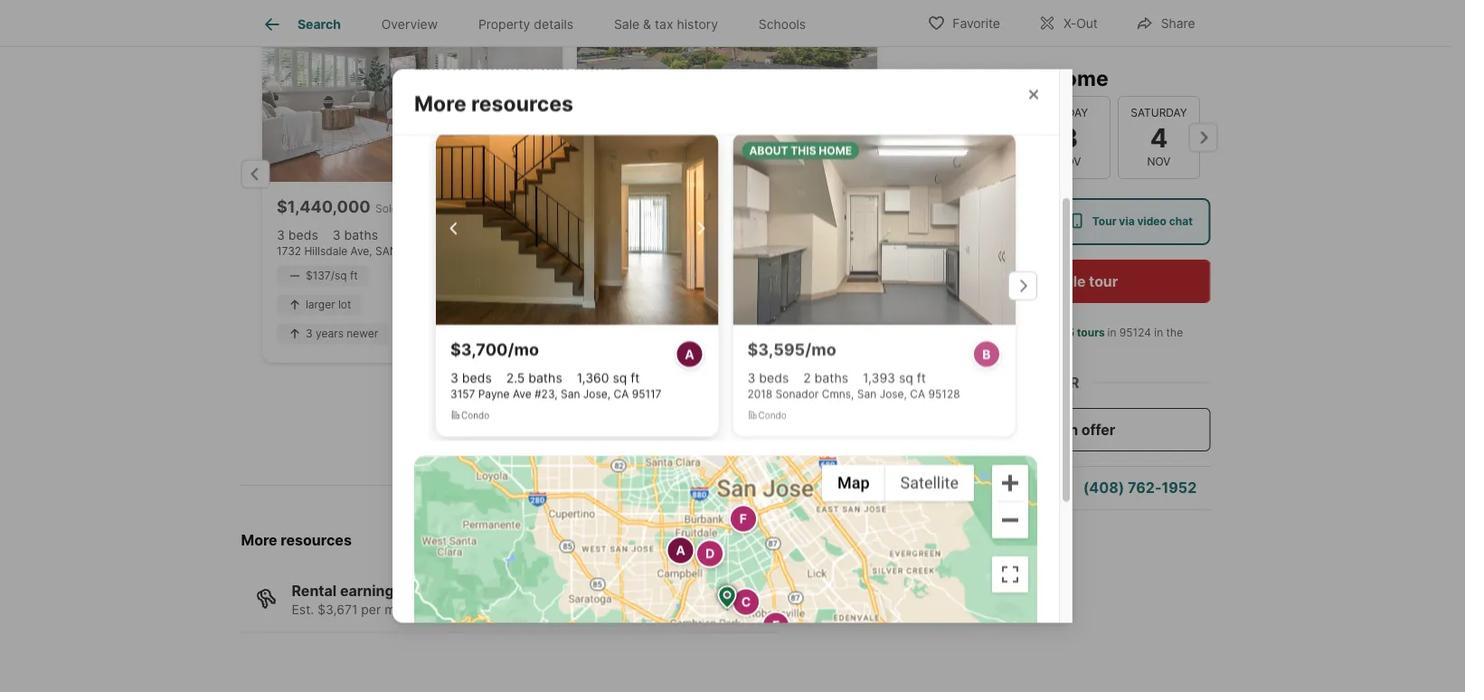 Task type: describe. For each thing, give the bounding box(es) containing it.
3157
[[451, 387, 475, 400]]

redfin
[[970, 326, 1002, 339]]

1,360
[[577, 370, 609, 385]]

tour via video chat option
[[1055, 198, 1211, 245]]

favorite button
[[912, 4, 1016, 41]]

or
[[1059, 374, 1080, 391]]

3157 payne ave #23, san jose, ca 95117
[[451, 387, 662, 400]]

2.5 baths
[[506, 370, 563, 385]]

x-out button
[[1023, 4, 1114, 41]]

0 vertical spatial b
[[983, 346, 991, 361]]

photo of 1732 hillsdale ave, san jose, ca 95124 image
[[263, 0, 563, 182]]

an
[[1061, 421, 1079, 438]]

2 up 1,360 sq ft
[[621, 327, 628, 340]]

month,
[[385, 602, 426, 617]]

via
[[1120, 215, 1135, 228]]

tour via video chat
[[1093, 215, 1193, 228]]

2 up gavota
[[648, 227, 656, 243]]

years for $1,440,000
[[316, 327, 344, 340]]

history
[[677, 17, 718, 32]]

ft for $3,700
[[631, 370, 640, 385]]

rental inside "rental earnings est. $3,671 per month, based on comparable rentals"
[[292, 582, 337, 600]]

larger for $1,500,000
[[621, 298, 651, 311]]

lot for $1,440,000
[[339, 298, 352, 311]]

ft for $3,595
[[917, 370, 926, 385]]

2018 sonador cmns, san jose, ca 95128
[[748, 387, 961, 400]]

share
[[1162, 16, 1196, 31]]

the rental estimate uses 6 recent nearby rentals priced between
[[414, 89, 865, 107]]

1,360 sq ft
[[577, 370, 640, 385]]

tour in person
[[965, 215, 1038, 228]]

tax
[[655, 17, 674, 32]]

3 beds for $3,595
[[748, 370, 789, 385]]

satellite button
[[885, 465, 975, 501]]

next image
[[1189, 123, 1218, 152]]

cmns,
[[822, 387, 855, 400]]

in inside in the last 30 days
[[1155, 326, 1164, 339]]

ask a question
[[946, 479, 1051, 497]]

tours
[[1077, 326, 1106, 339]]

beds for $3,700
[[462, 370, 492, 385]]

3332
[[592, 244, 620, 258]]

baths for $1,500,000
[[659, 227, 693, 243]]

the
[[414, 89, 441, 107]]

go tour this home
[[928, 65, 1109, 90]]

ft for $1,500,000
[[761, 227, 770, 243]]

$137/sq ft
[[306, 269, 358, 282]]

2 horizontal spatial 95124
[[1120, 326, 1152, 339]]

comparables
[[517, 410, 608, 428]]

search link
[[261, 14, 341, 35]]

comparable inside "rental earnings est. $3,671 per month, based on comparable rentals"
[[489, 602, 560, 617]]

tour in person option
[[928, 198, 1055, 245]]

view
[[478, 410, 514, 428]]

1,393
[[863, 370, 896, 385]]

about this home
[[750, 143, 852, 157]]

c
[[742, 594, 751, 610]]

3 beds for $3,700
[[451, 370, 492, 385]]

762-
[[1128, 479, 1162, 497]]

between
[[801, 89, 861, 107]]

3 up 3157 at bottom
[[451, 370, 459, 385]]

previous image
[[921, 123, 950, 152]]

next button image
[[690, 217, 712, 239]]

2 baths for $3,595
[[804, 370, 849, 385]]

0 vertical spatial rentals
[[574, 60, 629, 80]]

e
[[773, 618, 780, 633]]

earnings
[[340, 582, 402, 600]]

saturday 4 nov
[[1131, 106, 1187, 168]]

nov for 3
[[1058, 155, 1081, 168]]

in inside tour in person option
[[991, 215, 1000, 228]]

sale & tax history tab
[[594, 3, 739, 46]]

home
[[1052, 65, 1109, 90]]

ave, for $1,500,000
[[662, 244, 684, 258]]

start an offer
[[1023, 421, 1116, 438]]

chat
[[1170, 215, 1193, 228]]

offer
[[1082, 421, 1116, 438]]

1,302
[[708, 227, 740, 243]]

search
[[298, 17, 341, 32]]

ca for $1,500,000
[[746, 244, 761, 258]]

$3,595
[[748, 339, 806, 359]]

previous button image
[[443, 217, 465, 239]]

property details
[[479, 17, 574, 32]]

sale
[[614, 17, 640, 32]]

on inside "view comparables on map" button
[[611, 410, 629, 428]]

larger for $1,440,000
[[306, 298, 336, 311]]

2 inside more resources dialog
[[804, 370, 811, 385]]

baths for $3,595
[[815, 370, 849, 385]]

/mo for $3,700
[[508, 339, 539, 359]]

0 vertical spatial a
[[685, 346, 695, 361]]

$1,440,000 sold price
[[277, 196, 428, 216]]

3 beds for $1,440,000
[[277, 227, 319, 243]]

ca for $3,595
[[911, 387, 926, 400]]

95128
[[929, 387, 961, 400]]

sonador
[[776, 387, 819, 400]]

2 san from the left
[[858, 387, 877, 400]]

friday
[[1051, 106, 1088, 119]]

est.
[[292, 602, 314, 617]]

ave
[[513, 387, 532, 400]]

overview tab
[[361, 3, 458, 46]]

view comparables on map
[[478, 410, 663, 428]]

uses
[[555, 89, 587, 107]]

schools tab
[[739, 3, 827, 46]]

tour for tour in person
[[965, 215, 988, 228]]

1732
[[277, 244, 302, 258]]

list box containing tour in person
[[928, 198, 1211, 245]]

1 vertical spatial rentals
[[703, 89, 750, 107]]

this
[[1008, 65, 1047, 90]]

payne
[[478, 387, 510, 400]]

recent
[[604, 89, 648, 107]]

beds for $1,500,000
[[604, 227, 634, 243]]

previous image
[[241, 160, 270, 189]]

2.5
[[506, 370, 525, 385]]

3 down $137/sq
[[306, 327, 313, 340]]

3 baths
[[333, 227, 379, 243]]

1 horizontal spatial next image
[[1009, 272, 1038, 301]]

in the last 30 days
[[970, 326, 1187, 356]]

d
[[706, 546, 715, 561]]

sq for $1,440,000
[[429, 227, 443, 243]]

&
[[643, 17, 652, 32]]

$3,700 /mo
[[451, 339, 539, 359]]

jose, for $1,500,000
[[712, 244, 743, 258]]

$3,671
[[318, 602, 358, 617]]

ask
[[946, 479, 973, 497]]

favorite
[[953, 16, 1001, 31]]

b inside map region
[[707, 546, 715, 561]]

$137/sq
[[306, 269, 348, 282]]

rental inside more resources dialog
[[445, 89, 488, 107]]

start
[[1023, 421, 1058, 438]]

1,302 sq ft
[[708, 227, 770, 243]]

map button
[[822, 465, 885, 501]]

tour for go
[[961, 65, 1004, 90]]

more resources element
[[414, 69, 595, 117]]

newer for $1,440,000
[[347, 327, 379, 340]]

$116/sq
[[621, 269, 661, 282]]

1952
[[1162, 479, 1197, 497]]

ca down 1,360 sq ft
[[614, 387, 629, 400]]

go
[[928, 65, 957, 90]]

schedule
[[1021, 272, 1086, 290]]



Task type: vqa. For each thing, say whether or not it's contained in the screenshot.
2nd ▾ from right
no



Task type: locate. For each thing, give the bounding box(es) containing it.
photo of 2018 sonador cmns, san jose, ca 95128 image
[[733, 133, 1016, 325]]

1 nov from the left
[[968, 155, 992, 168]]

ft right $137/sq
[[351, 269, 358, 282]]

sold up next button 'icon'
[[690, 202, 713, 215]]

0 horizontal spatial 95124
[[453, 244, 485, 258]]

(408)
[[1084, 479, 1125, 497]]

0 vertical spatial 2 baths
[[648, 227, 693, 243]]

baths for $1,440,000
[[345, 227, 379, 243]]

1 sold from the left
[[376, 202, 399, 215]]

1 vertical spatial more
[[241, 531, 277, 549]]

a left the d
[[676, 543, 686, 558]]

price inside $1,500,000 sold price
[[716, 202, 742, 215]]

this
[[791, 143, 817, 157]]

1 larger from the left
[[306, 298, 336, 311]]

estimate
[[492, 89, 551, 107]]

$3,700
[[451, 339, 508, 359]]

price for $1,500,000
[[716, 202, 742, 215]]

in left person
[[991, 215, 1000, 228]]

ca down "1,602 sq ft"
[[435, 244, 450, 258]]

1 horizontal spatial ave,
[[662, 244, 684, 258]]

3 years newer
[[306, 327, 379, 340]]

1 horizontal spatial newer
[[662, 327, 694, 340]]

ask a question link
[[946, 479, 1051, 497]]

2 ave, from the left
[[662, 244, 684, 258]]

in left the
[[1155, 326, 1164, 339]]

1 horizontal spatial price
[[716, 202, 742, 215]]

hillsdale
[[305, 244, 348, 258]]

ft right 1,393
[[917, 370, 926, 385]]

baths for $3,700
[[529, 370, 563, 385]]

1 vertical spatial on
[[470, 602, 485, 617]]

rental down 'nearby'
[[445, 89, 488, 107]]

1 /mo from the left
[[508, 339, 539, 359]]

1 vertical spatial comparable
[[489, 602, 560, 617]]

condo down 3157 at bottom
[[461, 410, 490, 421]]

2 jose, from the left
[[880, 387, 908, 400]]

larger lot down the $116/sq ft
[[621, 298, 667, 311]]

menu bar containing map
[[822, 465, 975, 501]]

1 tour from the left
[[965, 215, 988, 228]]

years for $1,500,000
[[631, 327, 659, 340]]

beds up 1732
[[289, 227, 319, 243]]

1 horizontal spatial condo
[[759, 410, 787, 421]]

years up 1,360 sq ft
[[631, 327, 659, 340]]

0 horizontal spatial larger
[[306, 298, 336, 311]]

0 horizontal spatial jose,
[[402, 244, 432, 258]]

0 horizontal spatial tour
[[965, 215, 988, 228]]

comparable
[[476, 60, 570, 80], [489, 602, 560, 617]]

/mo up cmns,
[[806, 339, 837, 359]]

0 vertical spatial comparable
[[476, 60, 570, 80]]

schedule tour button
[[928, 260, 1211, 303]]

2 lot from the left
[[654, 298, 667, 311]]

0 vertical spatial rental
[[445, 89, 488, 107]]

in
[[991, 215, 1000, 228], [1108, 326, 1117, 339], [1155, 326, 1164, 339]]

on right based
[[470, 602, 485, 617]]

0 horizontal spatial years
[[316, 327, 344, 340]]

gavota
[[623, 244, 659, 258]]

0 horizontal spatial more resources
[[241, 531, 352, 549]]

comparable up estimate
[[476, 60, 570, 80]]

agents
[[1005, 326, 1040, 339]]

2 baths up cmns,
[[804, 370, 849, 385]]

ave, down 3 baths
[[351, 244, 373, 258]]

#23,
[[535, 387, 558, 400]]

3 up hillsdale
[[333, 227, 341, 243]]

san down next button 'icon'
[[687, 244, 709, 258]]

photo of 3332 gavota ave, san jose, ca 95124 image
[[578, 0, 878, 182]]

(408) 762-1952 link
[[1084, 479, 1197, 497]]

lot for $1,500,000
[[654, 298, 667, 311]]

tour right schedule
[[1090, 272, 1119, 290]]

0 horizontal spatial next image
[[871, 160, 900, 189]]

1 condo from the left
[[461, 410, 490, 421]]

0 horizontal spatial san
[[376, 244, 398, 258]]

rental up est.
[[292, 582, 337, 600]]

0 horizontal spatial /mo
[[508, 339, 539, 359]]

1732 hillsdale ave, san jose, ca 95124
[[277, 244, 485, 258]]

1 horizontal spatial san
[[687, 244, 709, 258]]

friday 3 nov
[[1051, 106, 1088, 168]]

priced
[[754, 89, 797, 107]]

1 horizontal spatial jose,
[[880, 387, 908, 400]]

a
[[977, 479, 985, 497]]

nearby comparable rentals
[[414, 60, 629, 80]]

1 newer from the left
[[347, 327, 379, 340]]

3 beds
[[277, 227, 319, 243], [592, 227, 634, 243], [451, 370, 492, 385], [748, 370, 789, 385]]

tour right go
[[961, 65, 1004, 90]]

1 horizontal spatial more resources
[[414, 91, 574, 116]]

1,602 sq ft
[[393, 227, 456, 243]]

tour
[[961, 65, 1004, 90], [1090, 272, 1119, 290]]

2 /mo from the left
[[806, 339, 837, 359]]

3
[[1061, 121, 1078, 153], [277, 227, 285, 243], [333, 227, 341, 243], [592, 227, 600, 243], [306, 327, 313, 340], [451, 370, 459, 385], [748, 370, 756, 385]]

3 up the '2018'
[[748, 370, 756, 385]]

baths up #23,
[[529, 370, 563, 385]]

nov down 4
[[1147, 155, 1171, 168]]

jose,
[[402, 244, 432, 258], [712, 244, 743, 258]]

0 vertical spatial resources
[[471, 91, 574, 116]]

95117
[[632, 387, 662, 400]]

1 horizontal spatial on
[[611, 410, 629, 428]]

more resources down the nearby comparable rentals
[[414, 91, 574, 116]]

baths
[[345, 227, 379, 243], [659, 227, 693, 243], [529, 370, 563, 385], [815, 370, 849, 385]]

0 vertical spatial more resources
[[414, 91, 574, 116]]

last
[[970, 342, 988, 356]]

nearby
[[414, 60, 472, 80]]

3 nov from the left
[[1147, 155, 1171, 168]]

resources up est.
[[281, 531, 352, 549]]

0 horizontal spatial ave,
[[351, 244, 373, 258]]

3 beds up 3157 at bottom
[[451, 370, 492, 385]]

95124 for $1,440,000
[[453, 244, 485, 258]]

details
[[534, 17, 574, 32]]

menu bar inside more resources dialog
[[822, 465, 975, 501]]

view comparables on map button
[[448, 397, 693, 441]]

ft right 1,302
[[761, 227, 770, 243]]

out
[[1077, 16, 1098, 31]]

1 horizontal spatial tour
[[1093, 215, 1117, 228]]

rental
[[445, 89, 488, 107], [292, 582, 337, 600]]

1 vertical spatial rental
[[292, 582, 337, 600]]

map
[[632, 410, 663, 428]]

2 tour from the left
[[1093, 215, 1117, 228]]

1 horizontal spatial more
[[414, 91, 467, 116]]

redfin agents led 75 tours in 95124
[[970, 326, 1152, 339]]

more resources
[[414, 91, 574, 116], [241, 531, 352, 549]]

jose, down 1,360
[[583, 387, 611, 400]]

baths up 3332 gavota ave, san jose, ca 95124
[[659, 227, 693, 243]]

photo of 3157 payne ave #23, san jose, ca 95117 image
[[436, 133, 719, 325]]

sq right 1,360
[[613, 370, 627, 385]]

1 vertical spatial resources
[[281, 531, 352, 549]]

0 horizontal spatial rental
[[292, 582, 337, 600]]

1 horizontal spatial 2 baths
[[804, 370, 849, 385]]

0 horizontal spatial condo
[[461, 410, 490, 421]]

2 up sonador
[[804, 370, 811, 385]]

2 nov from the left
[[1058, 155, 1081, 168]]

2 price from the left
[[716, 202, 742, 215]]

95124 down previous button image
[[453, 244, 485, 258]]

3 up 3332
[[592, 227, 600, 243]]

0 horizontal spatial larger lot
[[306, 298, 352, 311]]

nov inside saturday 4 nov
[[1147, 155, 1171, 168]]

/mo up the 2.5
[[508, 339, 539, 359]]

3 beds up 3332
[[592, 227, 634, 243]]

a down 2 years newer on the top left of page
[[685, 346, 695, 361]]

sq for $3,700
[[613, 370, 627, 385]]

newer down $137/sq ft
[[347, 327, 379, 340]]

0 horizontal spatial newer
[[347, 327, 379, 340]]

ft up 95117
[[631, 370, 640, 385]]

condo down the '2018'
[[759, 410, 787, 421]]

2 larger lot from the left
[[621, 298, 667, 311]]

1 horizontal spatial years
[[631, 327, 659, 340]]

sq right 1,302
[[743, 227, 758, 243]]

larger lot down $137/sq
[[306, 298, 352, 311]]

95124 for $1,500,000
[[764, 244, 796, 258]]

price up 1,602
[[402, 202, 428, 215]]

0 horizontal spatial resources
[[281, 531, 352, 549]]

property details tab
[[458, 3, 594, 46]]

video
[[1138, 215, 1167, 228]]

jose, down 1,302
[[712, 244, 743, 258]]

san for $1,500,000
[[687, 244, 709, 258]]

sold
[[376, 202, 399, 215], [690, 202, 713, 215]]

baths up 1732 hillsdale ave, san jose, ca 95124
[[345, 227, 379, 243]]

larger down the $116/sq in the left top of the page
[[621, 298, 651, 311]]

about
[[750, 143, 789, 157]]

more resources up est.
[[241, 531, 352, 549]]

tour for schedule
[[1090, 272, 1119, 290]]

6
[[591, 89, 600, 107]]

1 horizontal spatial larger
[[621, 298, 651, 311]]

1 horizontal spatial lot
[[654, 298, 667, 311]]

1 lot from the left
[[339, 298, 352, 311]]

1 horizontal spatial nov
[[1058, 155, 1081, 168]]

tab list containing search
[[241, 0, 841, 46]]

baths up cmns,
[[815, 370, 849, 385]]

0 horizontal spatial b
[[707, 546, 715, 561]]

lot up 3 years newer
[[339, 298, 352, 311]]

tour for tour via video chat
[[1093, 215, 1117, 228]]

map
[[838, 474, 870, 493]]

ft right the $116/sq in the left top of the page
[[664, 269, 672, 282]]

0 vertical spatial more
[[414, 91, 467, 116]]

x-
[[1064, 16, 1077, 31]]

2 right previous icon
[[972, 121, 988, 153]]

1 vertical spatial b
[[707, 546, 715, 561]]

beds for $1,440,000
[[289, 227, 319, 243]]

0 horizontal spatial nov
[[968, 155, 992, 168]]

start an offer button
[[928, 408, 1211, 452]]

1 price from the left
[[402, 202, 428, 215]]

/mo
[[508, 339, 539, 359], [806, 339, 837, 359]]

1 horizontal spatial sold
[[690, 202, 713, 215]]

san
[[376, 244, 398, 258], [687, 244, 709, 258]]

2 baths for $1,500,000
[[648, 227, 693, 243]]

on
[[611, 410, 629, 428], [470, 602, 485, 617]]

1 horizontal spatial san
[[858, 387, 877, 400]]

resources inside "element"
[[471, 91, 574, 116]]

0 horizontal spatial lot
[[339, 298, 352, 311]]

1 jose, from the left
[[583, 387, 611, 400]]

1 vertical spatial next image
[[1009, 272, 1038, 301]]

2 baths inside more resources dialog
[[804, 370, 849, 385]]

0 horizontal spatial tour
[[961, 65, 1004, 90]]

2 baths up 3332 gavota ave, san jose, ca 95124
[[648, 227, 693, 243]]

tab list
[[241, 0, 841, 46]]

1 horizontal spatial tour
[[1090, 272, 1119, 290]]

1 jose, from the left
[[402, 244, 432, 258]]

larger
[[306, 298, 336, 311], [621, 298, 651, 311]]

menu bar
[[822, 465, 975, 501]]

1 horizontal spatial larger lot
[[621, 298, 667, 311]]

1 horizontal spatial jose,
[[712, 244, 743, 258]]

2 vertical spatial rentals
[[563, 602, 604, 617]]

more resources dialog
[[393, 0, 1088, 692]]

price up 1,302
[[716, 202, 742, 215]]

$1,500,000
[[592, 196, 686, 216]]

2 larger from the left
[[621, 298, 651, 311]]

ca for $1,440,000
[[435, 244, 450, 258]]

3 beds up 1732
[[277, 227, 319, 243]]

2 inside 2 nov
[[972, 121, 988, 153]]

1 vertical spatial tour
[[1090, 272, 1119, 290]]

beds up 3157 at bottom
[[462, 370, 492, 385]]

nov for 4
[[1147, 155, 1171, 168]]

jose, for $1,440,000
[[402, 244, 432, 258]]

resources
[[471, 91, 574, 116], [281, 531, 352, 549]]

1,393 sq ft
[[863, 370, 926, 385]]

rental earnings est. $3,671 per month, based on comparable rentals
[[292, 582, 604, 617]]

sq left previous button image
[[429, 227, 443, 243]]

larger down $137/sq
[[306, 298, 336, 311]]

2 san from the left
[[687, 244, 709, 258]]

on left map
[[611, 410, 629, 428]]

a inside region
[[676, 543, 686, 558]]

1 san from the left
[[561, 387, 580, 400]]

0 horizontal spatial 2 baths
[[648, 227, 693, 243]]

1 vertical spatial more resources
[[241, 531, 352, 549]]

ft right 1,602
[[447, 227, 456, 243]]

sold up 1,602
[[376, 202, 399, 215]]

san right #23,
[[561, 387, 580, 400]]

0 horizontal spatial in
[[991, 215, 1000, 228]]

1 horizontal spatial in
[[1108, 326, 1117, 339]]

rentals inside "rental earnings est. $3,671 per month, based on comparable rentals"
[[563, 602, 604, 617]]

2 years from the left
[[631, 327, 659, 340]]

1 horizontal spatial b
[[983, 346, 991, 361]]

3332 gavota ave, san jose, ca 95124
[[592, 244, 796, 258]]

san for $1,440,000
[[376, 244, 398, 258]]

sold inside $1,440,000 sold price
[[376, 202, 399, 215]]

newer
[[347, 327, 379, 340], [662, 327, 694, 340]]

ca down 1,302 sq ft
[[746, 244, 761, 258]]

0 horizontal spatial on
[[470, 602, 485, 617]]

san down 1,393
[[858, 387, 877, 400]]

3 beds for $1,500,000
[[592, 227, 634, 243]]

san down 1,602
[[376, 244, 398, 258]]

beds for $3,595
[[759, 370, 789, 385]]

ave, right gavota
[[662, 244, 684, 258]]

2 years newer
[[621, 327, 694, 340]]

1 horizontal spatial resources
[[471, 91, 574, 116]]

2 newer from the left
[[662, 327, 694, 340]]

2 horizontal spatial nov
[[1147, 155, 1171, 168]]

schools
[[759, 17, 806, 32]]

3 down friday
[[1061, 121, 1078, 153]]

nov down friday
[[1058, 155, 1081, 168]]

lot up 2 years newer on the top left of page
[[654, 298, 667, 311]]

tour
[[965, 215, 988, 228], [1093, 215, 1117, 228]]

sale & tax history
[[614, 17, 718, 32]]

None button
[[939, 96, 1021, 179], [1028, 96, 1111, 179], [1118, 96, 1200, 179], [939, 96, 1021, 179], [1028, 96, 1111, 179], [1118, 96, 1200, 179]]

$3,595 /mo
[[748, 339, 837, 359]]

0 vertical spatial next image
[[871, 160, 900, 189]]

0 horizontal spatial san
[[561, 387, 580, 400]]

0 horizontal spatial more
[[241, 531, 277, 549]]

price for $1,440,000
[[402, 202, 428, 215]]

$1,500,000 sold price
[[592, 196, 742, 216]]

sold for $1,500,000
[[690, 202, 713, 215]]

question
[[988, 479, 1051, 497]]

sq right 1,393
[[899, 370, 914, 385]]

2 nov
[[968, 121, 992, 168]]

95124 left the
[[1120, 326, 1152, 339]]

3 inside 'friday 3 nov'
[[1061, 121, 1078, 153]]

beds up 3332
[[604, 227, 634, 243]]

sold for $1,440,000
[[376, 202, 399, 215]]

nov inside 'friday 3 nov'
[[1058, 155, 1081, 168]]

4
[[1150, 121, 1168, 153]]

$1,440,000
[[277, 196, 371, 216]]

in right 'tours'
[[1108, 326, 1117, 339]]

2 sold from the left
[[690, 202, 713, 215]]

tour inside button
[[1090, 272, 1119, 290]]

sold inside $1,500,000 sold price
[[690, 202, 713, 215]]

1 horizontal spatial 95124
[[764, 244, 796, 258]]

1 vertical spatial 2 baths
[[804, 370, 849, 385]]

(408) 762-1952
[[1084, 479, 1197, 497]]

newer for $1,500,000
[[662, 327, 694, 340]]

0 horizontal spatial jose,
[[583, 387, 611, 400]]

1 vertical spatial a
[[676, 543, 686, 558]]

0 vertical spatial on
[[611, 410, 629, 428]]

overview
[[382, 17, 438, 32]]

price inside $1,440,000 sold price
[[402, 202, 428, 215]]

tour left person
[[965, 215, 988, 228]]

75
[[1062, 326, 1075, 339]]

0 vertical spatial tour
[[961, 65, 1004, 90]]

years
[[316, 327, 344, 340], [631, 327, 659, 340]]

1 larger lot from the left
[[306, 298, 352, 311]]

ca left 95128
[[911, 387, 926, 400]]

map region
[[393, 320, 1088, 692]]

comparable inside more resources dialog
[[476, 60, 570, 80]]

2 condo from the left
[[759, 410, 787, 421]]

tour left via
[[1093, 215, 1117, 228]]

comparable right based
[[489, 602, 560, 617]]

more resources inside "element"
[[414, 91, 574, 116]]

3 beds up the '2018'
[[748, 370, 789, 385]]

1 san from the left
[[376, 244, 398, 258]]

person
[[1003, 215, 1038, 228]]

schedule tour
[[1021, 272, 1119, 290]]

tour inside option
[[965, 215, 988, 228]]

sq for $3,595
[[899, 370, 914, 385]]

led
[[1043, 326, 1059, 339]]

years down $137/sq ft
[[316, 327, 344, 340]]

1 years from the left
[[316, 327, 344, 340]]

more inside "element"
[[414, 91, 467, 116]]

ave, for $1,440,000
[[351, 244, 373, 258]]

ft for $1,440,000
[[447, 227, 456, 243]]

0 horizontal spatial price
[[402, 202, 428, 215]]

3 up 1732
[[277, 227, 285, 243]]

jose, down "1,602 sq ft"
[[402, 244, 432, 258]]

1 horizontal spatial rental
[[445, 89, 488, 107]]

2 horizontal spatial in
[[1155, 326, 1164, 339]]

1 ave, from the left
[[351, 244, 373, 258]]

beds up the '2018'
[[759, 370, 789, 385]]

nov up tour in person option
[[968, 155, 992, 168]]

jose, down 1,393 sq ft
[[880, 387, 908, 400]]

30
[[991, 342, 1005, 356]]

95124 down 1,302 sq ft
[[764, 244, 796, 258]]

larger lot for $1,440,000
[[306, 298, 352, 311]]

on inside "rental earnings est. $3,671 per month, based on comparable rentals"
[[470, 602, 485, 617]]

tour inside option
[[1093, 215, 1117, 228]]

based
[[430, 602, 467, 617]]

sq for $1,500,000
[[743, 227, 758, 243]]

/mo for $3,595
[[806, 339, 837, 359]]

0 horizontal spatial sold
[[376, 202, 399, 215]]

newer down the $116/sq ft
[[662, 327, 694, 340]]

2 jose, from the left
[[712, 244, 743, 258]]

1 horizontal spatial /mo
[[806, 339, 837, 359]]

2 baths
[[648, 227, 693, 243], [804, 370, 849, 385]]

next image
[[871, 160, 900, 189], [1009, 272, 1038, 301]]

property
[[479, 17, 531, 32]]

resources down the nearby comparable rentals
[[471, 91, 574, 116]]

saturday
[[1131, 106, 1187, 119]]

larger lot for $1,500,000
[[621, 298, 667, 311]]

list box
[[928, 198, 1211, 245]]



